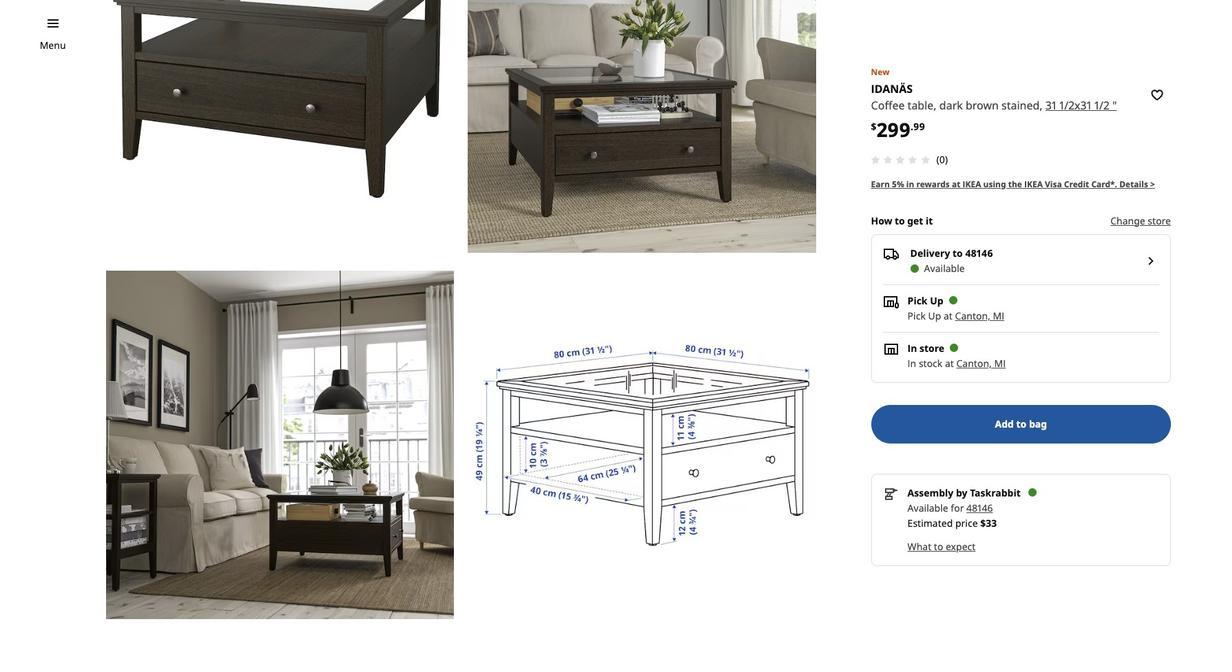 Task type: vqa. For each thing, say whether or not it's contained in the screenshot.
The " in the New Vinterfint Led Artificial Christmas Tree, 63 " $ 79 . 99
no



Task type: describe. For each thing, give the bounding box(es) containing it.
to for delivery
[[953, 246, 963, 260]]

in for in store
[[908, 342, 917, 355]]

earn 5% in rewards at ikea using the ikea visa credit card*. details >
[[871, 178, 1155, 190]]

coffee
[[871, 98, 905, 113]]

canton, for pick up at
[[955, 309, 991, 322]]

up for pick up at canton, mi
[[928, 309, 941, 322]]

mi for pick up at canton, mi
[[993, 309, 1005, 322]]

.
[[911, 120, 914, 133]]

at inside button
[[952, 178, 961, 190]]

mi for in stock at canton, mi
[[995, 357, 1006, 370]]

assembly by taskrabbit
[[908, 486, 1021, 499]]

estimated
[[908, 516, 953, 530]]

to for add
[[1017, 417, 1027, 430]]

get
[[908, 214, 924, 227]]

by
[[956, 486, 968, 499]]

299
[[877, 117, 911, 143]]

canton, mi button for in stock at
[[957, 357, 1006, 370]]

up for pick up
[[930, 294, 944, 307]]

$ 299 . 99
[[871, 117, 925, 143]]

for
[[951, 501, 964, 514]]

in store
[[908, 342, 945, 355]]

it
[[926, 214, 933, 227]]

stained,
[[1002, 98, 1043, 113]]

earn 5% in rewards at ikea using the ikea visa credit card*. details > button
[[871, 178, 1155, 191]]

canton, for in stock at
[[957, 357, 992, 370]]

in stock at canton, mi
[[908, 357, 1006, 370]]

31
[[1046, 98, 1057, 113]]

price
[[956, 516, 978, 530]]

visa
[[1045, 178, 1062, 190]]

store for change store
[[1148, 214, 1171, 227]]

available for 48146 estimated price $33
[[908, 501, 997, 530]]

2 ikea from the left
[[1025, 178, 1043, 190]]

taskrabbit
[[970, 486, 1021, 499]]

pick for pick up
[[908, 294, 928, 307]]

delivery
[[911, 246, 950, 260]]

store for in store
[[920, 342, 945, 355]]

in stock at canton, mi group
[[908, 357, 1006, 370]]

details
[[1120, 178, 1149, 190]]

expect
[[946, 540, 976, 553]]

menu
[[40, 39, 66, 52]]

pick up at canton, mi group
[[908, 309, 1005, 322]]

credit
[[1064, 178, 1090, 190]]

1/2x31
[[1060, 98, 1092, 113]]

assembly
[[908, 486, 954, 499]]

new
[[871, 66, 890, 78]]

at for pick up
[[944, 309, 953, 322]]

to for what
[[934, 540, 944, 553]]

>
[[1151, 178, 1155, 190]]

$
[[871, 120, 877, 133]]



Task type: locate. For each thing, give the bounding box(es) containing it.
pick
[[908, 294, 928, 307], [908, 309, 926, 322]]

pick down pick up
[[908, 309, 926, 322]]

1 pick from the top
[[908, 294, 928, 307]]

review: 0 out of 5 stars. total reviews: 0 image
[[867, 151, 934, 168]]

change store
[[1111, 214, 1171, 227]]

1 vertical spatial up
[[928, 309, 941, 322]]

what to expect button
[[908, 539, 976, 554]]

2 vertical spatial at
[[945, 357, 954, 370]]

1 vertical spatial canton, mi button
[[957, 357, 1006, 370]]

in left 'stock'
[[908, 357, 917, 370]]

1 vertical spatial at
[[944, 309, 953, 322]]

how
[[871, 214, 893, 227]]

1 in from the top
[[908, 342, 917, 355]]

brown
[[966, 98, 999, 113]]

canton, up in stock at canton, mi
[[955, 309, 991, 322]]

earn
[[871, 178, 890, 190]]

canton,
[[955, 309, 991, 322], [957, 357, 992, 370]]

1 vertical spatial mi
[[995, 357, 1006, 370]]

table,
[[908, 98, 937, 113]]

idanäs
[[871, 81, 913, 96]]

48146 inside available for 48146 estimated price $33
[[967, 501, 993, 514]]

at for in store
[[945, 357, 954, 370]]

to left get
[[895, 214, 905, 227]]

canton, mi button for pick up at
[[955, 309, 1005, 322]]

in up in stock at canton, mi
[[908, 342, 917, 355]]

in
[[908, 342, 917, 355], [908, 357, 917, 370]]

1 vertical spatial pick
[[908, 309, 926, 322]]

48146 up $33
[[967, 501, 993, 514]]

1 vertical spatial store
[[920, 342, 945, 355]]

48146 button
[[967, 501, 993, 514]]

1 vertical spatial available
[[908, 501, 949, 514]]

ikea left using
[[963, 178, 981, 190]]

available down 'delivery to 48146'
[[924, 262, 965, 275]]

what
[[908, 540, 932, 553]]

ikea right the on the top right
[[1025, 178, 1043, 190]]

0 vertical spatial canton,
[[955, 309, 991, 322]]

mi
[[993, 309, 1005, 322], [995, 357, 1006, 370]]

48146 for available for 48146 estimated price $33
[[967, 501, 993, 514]]

available for available for 48146 estimated price $33
[[908, 501, 949, 514]]

at
[[952, 178, 961, 190], [944, 309, 953, 322], [945, 357, 954, 370]]

delivery to 48146
[[911, 246, 993, 260]]

available
[[924, 262, 965, 275], [908, 501, 949, 514]]

store inside button
[[1148, 214, 1171, 227]]

1 ikea from the left
[[963, 178, 981, 190]]

0 vertical spatial canton, mi button
[[955, 309, 1005, 322]]

to right what
[[934, 540, 944, 553]]

2 in from the top
[[908, 357, 917, 370]]

change store button
[[1111, 213, 1171, 229]]

in for in stock at canton, mi
[[908, 357, 917, 370]]

0 vertical spatial up
[[930, 294, 944, 307]]

0 vertical spatial store
[[1148, 214, 1171, 227]]

at right rewards
[[952, 178, 961, 190]]

0 vertical spatial pick
[[908, 294, 928, 307]]

mi up in stock at canton, mi 'group'
[[993, 309, 1005, 322]]

stock
[[919, 357, 943, 370]]

add to bag
[[995, 417, 1047, 430]]

in
[[907, 178, 915, 190]]

at up the in store
[[944, 309, 953, 322]]

2 pick from the top
[[908, 309, 926, 322]]

1 vertical spatial canton,
[[957, 357, 992, 370]]

0 vertical spatial 48146
[[966, 246, 993, 260]]

0 vertical spatial in
[[908, 342, 917, 355]]

0 vertical spatial mi
[[993, 309, 1005, 322]]

how to get it
[[871, 214, 933, 227]]

to left bag
[[1017, 417, 1027, 430]]

bag
[[1029, 417, 1047, 430]]

0 horizontal spatial store
[[920, 342, 945, 355]]

change
[[1111, 214, 1146, 227]]

5%
[[892, 178, 904, 190]]

1 vertical spatial in
[[908, 357, 917, 370]]

ikea
[[963, 178, 981, 190], [1025, 178, 1043, 190]]

to
[[895, 214, 905, 227], [953, 246, 963, 260], [1017, 417, 1027, 430], [934, 540, 944, 553]]

pick up at canton, mi
[[908, 309, 1005, 322]]

0 vertical spatial at
[[952, 178, 961, 190]]

idanäs coffee table, dark brown stained, 31 1/2x31 1/2 "
[[871, 81, 1117, 113]]

canton, mi button right 'stock'
[[957, 357, 1006, 370]]

store
[[1148, 214, 1171, 227], [920, 342, 945, 355]]

available for available
[[924, 262, 965, 275]]

pick up
[[908, 294, 944, 307]]

canton, mi button
[[955, 309, 1005, 322], [957, 357, 1006, 370]]

48146 right delivery at right top
[[966, 246, 993, 260]]

to for how
[[895, 214, 905, 227]]

to right delivery at right top
[[953, 246, 963, 260]]

canton, right 'stock'
[[957, 357, 992, 370]]

48146
[[966, 246, 993, 260], [967, 501, 993, 514]]

99
[[914, 120, 925, 133]]

up
[[930, 294, 944, 307], [928, 309, 941, 322]]

the
[[1009, 178, 1022, 190]]

rewards
[[917, 178, 950, 190]]

up up pick up at canton, mi group
[[930, 294, 944, 307]]

store right change
[[1148, 214, 1171, 227]]

0 vertical spatial available
[[924, 262, 965, 275]]

add to bag button
[[871, 405, 1171, 443]]

1 horizontal spatial store
[[1148, 214, 1171, 227]]

"
[[1113, 98, 1117, 113]]

dark
[[940, 98, 963, 113]]

1 vertical spatial 48146
[[967, 501, 993, 514]]

available up 'estimated'
[[908, 501, 949, 514]]

canton, mi button up in stock at canton, mi 'group'
[[955, 309, 1005, 322]]

pick up "pick up at canton, mi"
[[908, 294, 928, 307]]

(0) button
[[867, 151, 948, 168]]

what to expect
[[908, 540, 976, 553]]

1 horizontal spatial ikea
[[1025, 178, 1043, 190]]

right image
[[1143, 253, 1160, 269]]

48146 for delivery to 48146
[[966, 246, 993, 260]]

pick for pick up at canton, mi
[[908, 309, 926, 322]]

1/2
[[1095, 98, 1110, 113]]

store up 'stock'
[[920, 342, 945, 355]]

add
[[995, 417, 1014, 430]]

idanäs coffee table, dark brown stained, 31 1/2x31 1/2 " image
[[106, 0, 454, 253], [468, 0, 816, 253], [106, 271, 454, 619], [468, 271, 816, 619]]

using
[[984, 178, 1006, 190]]

0 horizontal spatial ikea
[[963, 178, 981, 190]]

(0)
[[937, 153, 948, 166]]

card*.
[[1092, 178, 1118, 190]]

at right 'stock'
[[945, 357, 954, 370]]

31 1/2x31 1/2 " button
[[1046, 97, 1117, 115]]

$33
[[981, 516, 997, 530]]

available inside available for 48146 estimated price $33
[[908, 501, 949, 514]]

mi up the add
[[995, 357, 1006, 370]]

menu button
[[40, 38, 66, 53]]

up down pick up
[[928, 309, 941, 322]]



